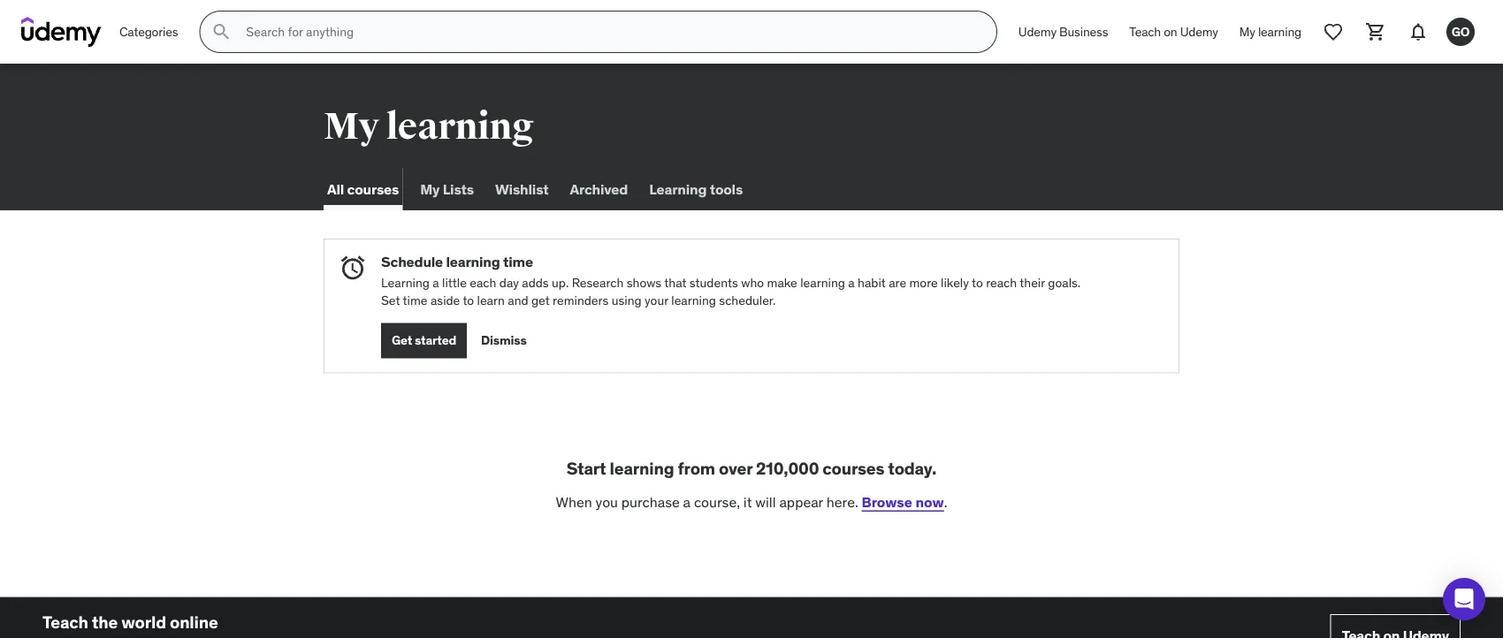 Task type: locate. For each thing, give the bounding box(es) containing it.
courses
[[347, 180, 399, 198], [823, 458, 885, 479]]

purchase
[[622, 493, 680, 511]]

0 vertical spatial teach
[[1130, 24, 1161, 40]]

online
[[170, 612, 218, 633]]

little
[[442, 275, 467, 291]]

appear
[[779, 493, 823, 511]]

aside
[[431, 292, 460, 308]]

learning up "purchase"
[[610, 458, 674, 479]]

0 vertical spatial time
[[503, 253, 533, 271]]

start learning from over 210,000 courses today.
[[567, 458, 937, 479]]

my learning
[[1240, 24, 1302, 40], [324, 103, 534, 149]]

learning left tools
[[649, 180, 707, 198]]

1 vertical spatial time
[[403, 292, 428, 308]]

habit
[[858, 275, 886, 291]]

my lists
[[420, 180, 474, 198]]

courses up here.
[[823, 458, 885, 479]]

to down little
[[463, 292, 474, 308]]

from
[[678, 458, 715, 479]]

1 horizontal spatial my
[[420, 180, 440, 198]]

0 vertical spatial learning
[[649, 180, 707, 198]]

get
[[531, 292, 550, 308]]

learning down schedule
[[381, 275, 430, 291]]

1 horizontal spatial a
[[683, 493, 691, 511]]

my for 'my learning' link
[[1240, 24, 1256, 40]]

1 horizontal spatial learning
[[649, 180, 707, 198]]

go link
[[1440, 11, 1482, 53]]

udemy right the on
[[1180, 24, 1218, 40]]

2 vertical spatial my
[[420, 180, 440, 198]]

1 horizontal spatial to
[[972, 275, 983, 291]]

teach for teach the world online
[[42, 612, 88, 633]]

my learning up the my lists
[[324, 103, 534, 149]]

learning
[[649, 180, 707, 198], [381, 275, 430, 291]]

a left the 'course,'
[[683, 493, 691, 511]]

1 vertical spatial teach
[[42, 612, 88, 633]]

time up day
[[503, 253, 533, 271]]

learning left the wishlist image
[[1258, 24, 1302, 40]]

1 horizontal spatial udemy
[[1180, 24, 1218, 40]]

1 horizontal spatial courses
[[823, 458, 885, 479]]

reminders
[[553, 292, 609, 308]]

learning up "lists"
[[386, 103, 534, 149]]

learning
[[1258, 24, 1302, 40], [386, 103, 534, 149], [446, 253, 500, 271], [800, 275, 845, 291], [671, 292, 716, 308], [610, 458, 674, 479]]

schedule
[[381, 253, 443, 271]]

0 vertical spatial my
[[1240, 24, 1256, 40]]

teach left the on
[[1130, 24, 1161, 40]]

teach left 'the'
[[42, 612, 88, 633]]

my learning left the wishlist image
[[1240, 24, 1302, 40]]

dismiss
[[481, 332, 527, 348]]

wishlist image
[[1323, 21, 1344, 42]]

udemy image
[[21, 17, 102, 47]]

all courses
[[327, 180, 399, 198]]

it
[[744, 493, 752, 511]]

my up all courses
[[324, 103, 379, 149]]

to right "likely"
[[972, 275, 983, 291]]

adds
[[522, 275, 549, 291]]

0 vertical spatial my learning
[[1240, 24, 1302, 40]]

up.
[[552, 275, 569, 291]]

a left habit
[[848, 275, 855, 291]]

my right the teach on udemy
[[1240, 24, 1256, 40]]

teach
[[1130, 24, 1161, 40], [42, 612, 88, 633]]

categories
[[119, 24, 178, 40]]

all
[[327, 180, 344, 198]]

world
[[121, 612, 166, 633]]

tools
[[710, 180, 743, 198]]

lists
[[443, 180, 474, 198]]

2 udemy from the left
[[1180, 24, 1218, 40]]

0 horizontal spatial to
[[463, 292, 474, 308]]

learning tools
[[649, 180, 743, 198]]

0 horizontal spatial udemy
[[1019, 24, 1057, 40]]

teach on udemy
[[1130, 24, 1218, 40]]

start
[[567, 458, 606, 479]]

get started
[[392, 332, 456, 348]]

archived link
[[566, 168, 632, 210]]

1 horizontal spatial teach
[[1130, 24, 1161, 40]]

here.
[[827, 493, 858, 511]]

210,000
[[756, 458, 819, 479]]

a left little
[[433, 275, 439, 291]]

1 vertical spatial learning
[[381, 275, 430, 291]]

courses right all
[[347, 180, 399, 198]]

udemy left business on the top of the page
[[1019, 24, 1057, 40]]

on
[[1164, 24, 1178, 40]]

browse now link
[[862, 493, 944, 511]]

more
[[909, 275, 938, 291]]

reach
[[986, 275, 1017, 291]]

0 horizontal spatial my
[[324, 103, 379, 149]]

day
[[499, 275, 519, 291]]

time right the set
[[403, 292, 428, 308]]

wishlist
[[495, 180, 549, 198]]

time
[[503, 253, 533, 271], [403, 292, 428, 308]]

0 horizontal spatial courses
[[347, 180, 399, 198]]

Search for anything text field
[[243, 17, 975, 47]]

0 horizontal spatial learning
[[381, 275, 430, 291]]

1 vertical spatial to
[[463, 292, 474, 308]]

courses inside all courses link
[[347, 180, 399, 198]]

my for my lists link
[[420, 180, 440, 198]]

scheduler.
[[719, 292, 776, 308]]

0 vertical spatial courses
[[347, 180, 399, 198]]

using
[[612, 292, 642, 308]]

1 vertical spatial my learning
[[324, 103, 534, 149]]

to
[[972, 275, 983, 291], [463, 292, 474, 308]]

0 horizontal spatial teach
[[42, 612, 88, 633]]

my left "lists"
[[420, 180, 440, 198]]

started
[[415, 332, 456, 348]]

0 horizontal spatial time
[[403, 292, 428, 308]]

my
[[1240, 24, 1256, 40], [324, 103, 379, 149], [420, 180, 440, 198]]

learning down that
[[671, 292, 716, 308]]

learning inside "schedule learning time learning a little each day adds up. research shows that students who make learning a habit are more likely to reach their goals. set time aside to learn and get reminders using your learning scheduler."
[[381, 275, 430, 291]]

a
[[433, 275, 439, 291], [848, 275, 855, 291], [683, 493, 691, 511]]

my lists link
[[417, 168, 477, 210]]

2 horizontal spatial my
[[1240, 24, 1256, 40]]

learning up the each
[[446, 253, 500, 271]]

1 horizontal spatial my learning
[[1240, 24, 1302, 40]]

udemy
[[1019, 24, 1057, 40], [1180, 24, 1218, 40]]



Task type: vqa. For each thing, say whether or not it's contained in the screenshot.
1st "If" from the bottom of the page
no



Task type: describe. For each thing, give the bounding box(es) containing it.
shows
[[627, 275, 662, 291]]

my learning link
[[1229, 11, 1312, 53]]

when you purchase a course, it will appear here. browse now .
[[556, 493, 948, 511]]

business
[[1060, 24, 1108, 40]]

submit search image
[[211, 21, 232, 42]]

course,
[[694, 493, 740, 511]]

who
[[741, 275, 764, 291]]

over
[[719, 458, 753, 479]]

dismiss button
[[481, 323, 527, 358]]

set
[[381, 292, 400, 308]]

each
[[470, 275, 496, 291]]

likely
[[941, 275, 969, 291]]

notifications image
[[1408, 21, 1429, 42]]

your
[[645, 292, 668, 308]]

2 horizontal spatial a
[[848, 275, 855, 291]]

goals.
[[1048, 275, 1081, 291]]

when
[[556, 493, 592, 511]]

students
[[690, 275, 738, 291]]

0 horizontal spatial my learning
[[324, 103, 534, 149]]

their
[[1020, 275, 1045, 291]]

learning tools link
[[646, 168, 746, 210]]

udemy business
[[1019, 24, 1108, 40]]

the
[[92, 612, 118, 633]]

shopping cart with 0 items image
[[1365, 21, 1387, 42]]

you
[[596, 493, 618, 511]]

1 vertical spatial courses
[[823, 458, 885, 479]]

browse
[[862, 493, 913, 511]]

are
[[889, 275, 907, 291]]

research
[[572, 275, 624, 291]]

udemy business link
[[1008, 11, 1119, 53]]

that
[[664, 275, 687, 291]]

.
[[944, 493, 948, 511]]

teach for teach on udemy
[[1130, 24, 1161, 40]]

all courses link
[[324, 168, 403, 210]]

teach the world online
[[42, 612, 218, 633]]

my learning element
[[1058, 16, 1312, 192]]

today.
[[888, 458, 937, 479]]

schedule learning time learning a little each day adds up. research shows that students who make learning a habit are more likely to reach their goals. set time aside to learn and get reminders using your learning scheduler.
[[381, 253, 1081, 308]]

0 horizontal spatial a
[[433, 275, 439, 291]]

1 udemy from the left
[[1019, 24, 1057, 40]]

will
[[755, 493, 776, 511]]

archived
[[570, 180, 628, 198]]

and
[[508, 292, 528, 308]]

learning right make
[[800, 275, 845, 291]]

teach on udemy link
[[1119, 11, 1229, 53]]

get
[[392, 332, 412, 348]]

get started button
[[381, 323, 467, 358]]

now
[[916, 493, 944, 511]]

0 vertical spatial to
[[972, 275, 983, 291]]

1 horizontal spatial time
[[503, 253, 533, 271]]

learn
[[477, 292, 505, 308]]

1 vertical spatial my
[[324, 103, 379, 149]]

go
[[1452, 24, 1470, 39]]

make
[[767, 275, 797, 291]]

wishlist link
[[492, 168, 552, 210]]

categories button
[[109, 11, 189, 53]]



